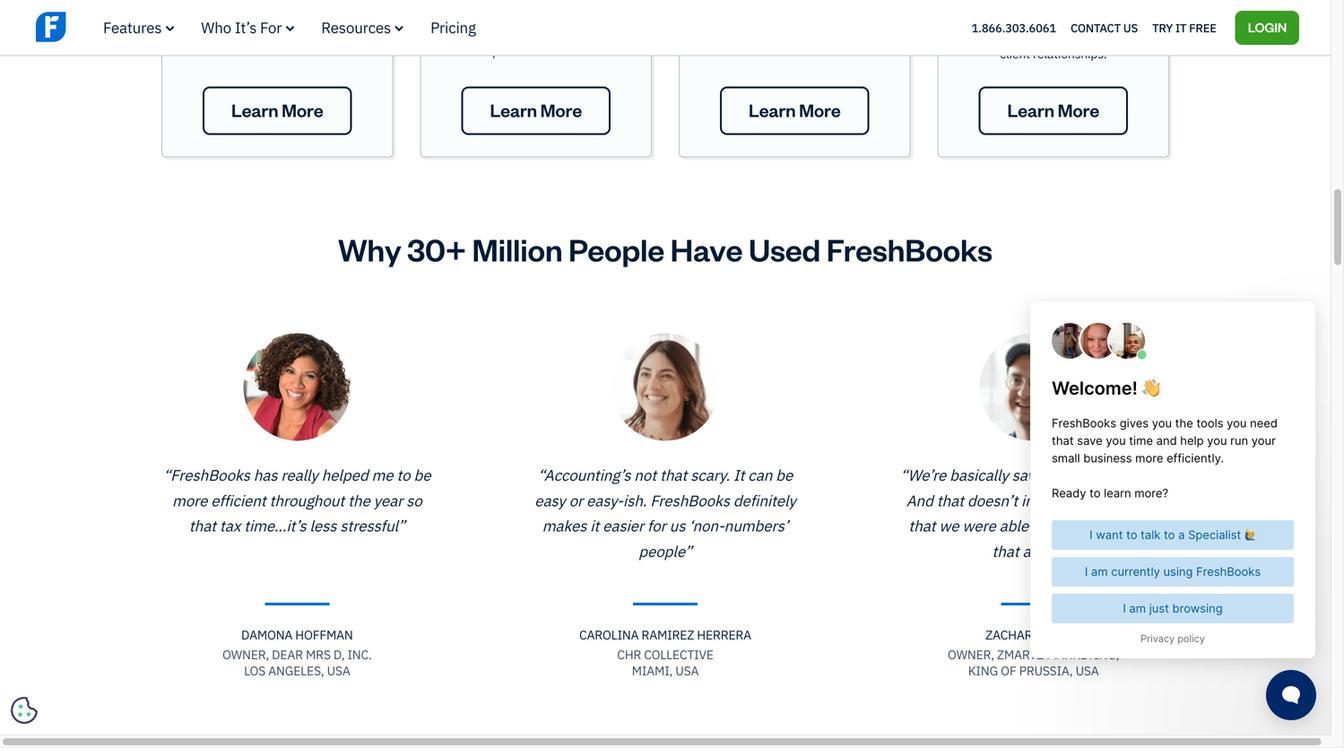Task type: vqa. For each thing, say whether or not it's contained in the screenshot.


Task type: locate. For each thing, give the bounding box(es) containing it.
3 learn more link from the left
[[461, 87, 611, 135]]

0 horizontal spatial in
[[287, 0, 296, 11]]

owner, inside damona hoffman owner, dear mrs d, inc. los angeles, usa
[[223, 646, 269, 663]]

1 horizontal spatial in
[[1070, 516, 1083, 536]]

that down able
[[993, 541, 1020, 561]]

learn for little
[[490, 98, 537, 122]]

for
[[260, 17, 282, 37]]

to left help
[[1075, 5, 1086, 21]]

1 usa from the left
[[327, 662, 350, 679]]

in inside keep your books in check, your clients happy, and deliver the work you love doing.
[[287, 0, 296, 11]]

3 more from the left
[[541, 98, 582, 122]]

deliver
[[299, 15, 336, 31]]

the inside keep your books in check, your clients happy, and deliver the work you love doing.
[[339, 15, 357, 31]]

books
[[251, 0, 284, 11]]

0 vertical spatial in
[[287, 0, 296, 11]]

1 horizontal spatial it
[[1176, 20, 1187, 35]]

your up who it's for
[[224, 0, 248, 11]]

"we're
[[901, 465, 947, 485]]

d,
[[334, 646, 345, 663]]

0 horizontal spatial business
[[575, 2, 624, 19]]

zachary martz owner, zmartz marketing, king of prussia, usa
[[948, 627, 1120, 679]]

really
[[281, 465, 318, 485]]

that right not
[[660, 465, 687, 485]]

all down $2000
[[1075, 491, 1091, 510]]

login link
[[1236, 11, 1300, 45]]

a inside get more time for your business and clients, and even a little extra to plan for the future.
[[563, 22, 569, 39]]

has
[[254, 465, 278, 485]]

pricing
[[431, 17, 476, 37]]

of inside zachary martz owner, zmartz marketing, king of prussia, usa
[[1001, 662, 1017, 679]]

2 horizontal spatial usa
[[1076, 662, 1099, 679]]

in inside "we're basically saving $2000 a month. and that doesn't include all the things that we were able to do in place of all that admin."
[[1070, 516, 1083, 536]]

3 usa from the left
[[1076, 662, 1099, 679]]

your up even
[[548, 2, 572, 19]]

the right deliver
[[339, 15, 357, 31]]

clients,
[[468, 22, 508, 39]]

1 vertical spatial a
[[1108, 465, 1116, 485]]

for
[[530, 2, 545, 19], [519, 43, 534, 59], [648, 516, 666, 536]]

usa right miami,
[[676, 662, 699, 679]]

inc.
[[348, 646, 372, 663]]

used
[[749, 229, 821, 269]]

your up resources at the left
[[338, 0, 362, 11]]

$2000
[[1059, 465, 1104, 485]]

0 horizontal spatial of
[[1001, 662, 1017, 679]]

1 horizontal spatial all
[[1143, 516, 1159, 536]]

try it free link
[[1153, 16, 1217, 39]]

and inside keep your books in check, your clients happy, and deliver the work you love doing.
[[276, 15, 296, 31]]

1 vertical spatial it
[[590, 516, 599, 536]]

1 more from the left
[[1058, 98, 1100, 122]]

1 learn from the left
[[1008, 98, 1055, 122]]

things
[[1120, 491, 1161, 510]]

1 learn more link from the left
[[979, 87, 1129, 135]]

3 learn from the left
[[490, 98, 537, 122]]

and down time
[[511, 22, 531, 39]]

learn for client
[[1008, 98, 1055, 122]]

be
[[414, 465, 431, 485], [776, 465, 793, 485]]

tax
[[220, 516, 241, 536]]

for up even
[[530, 2, 545, 19]]

happy,
[[237, 15, 273, 31]]

0 horizontal spatial all
[[1075, 491, 1091, 510]]

freshbooks
[[827, 229, 993, 269], [651, 491, 730, 510]]

freshbooks logo image
[[36, 10, 175, 44]]

your left staff
[[1020, 5, 1045, 21]]

more down "freshbooks
[[172, 491, 208, 510]]

easier
[[603, 516, 644, 536]]

of
[[1126, 516, 1139, 536], [1001, 662, 1017, 679]]

the
[[339, 15, 357, 31], [537, 43, 555, 59], [348, 491, 370, 510], [1094, 491, 1116, 510]]

you
[[252, 35, 271, 52]]

miami,
[[632, 662, 673, 679]]

king
[[969, 662, 998, 679]]

it
[[1176, 20, 1187, 35], [590, 516, 599, 536]]

0 horizontal spatial owner,
[[223, 646, 269, 663]]

more
[[1058, 98, 1100, 122], [282, 98, 323, 122], [541, 98, 582, 122], [799, 98, 841, 122]]

2 vertical spatial for
[[648, 516, 666, 536]]

1 horizontal spatial a
[[1108, 465, 1116, 485]]

1 vertical spatial in
[[1070, 516, 1083, 536]]

do
[[1050, 516, 1067, 536]]

be right can
[[776, 465, 793, 485]]

more up clients,
[[471, 2, 500, 19]]

that left tax
[[189, 516, 216, 536]]

usa right prussia,
[[1076, 662, 1099, 679]]

business
[[575, 2, 624, 19], [997, 25, 1045, 42]]

be up so
[[414, 465, 431, 485]]

future.
[[558, 43, 594, 59]]

have
[[671, 229, 743, 269]]

business up 'extra'
[[575, 2, 624, 19]]

the inside get more time for your business and clients, and even a little extra to plan for the future.
[[537, 43, 555, 59]]

of down things
[[1126, 516, 1139, 536]]

me
[[372, 465, 393, 485]]

and up love
[[276, 15, 296, 31]]

0 horizontal spatial freshbooks
[[651, 491, 730, 510]]

learn
[[1008, 98, 1055, 122], [231, 98, 278, 122], [490, 98, 537, 122], [749, 98, 796, 122]]

basically
[[950, 465, 1009, 485]]

zachary
[[986, 627, 1040, 643]]

1 vertical spatial freshbooks
[[651, 491, 730, 510]]

2 more from the left
[[282, 98, 323, 122]]

1 owner, from the left
[[223, 646, 269, 663]]

1 learn more from the left
[[1008, 98, 1100, 122]]

0 horizontal spatial be
[[414, 465, 431, 485]]

0 horizontal spatial it
[[590, 516, 599, 536]]

the up place
[[1094, 491, 1116, 510]]

dialog
[[0, 0, 1345, 748]]

1 horizontal spatial freshbooks
[[827, 229, 993, 269]]

owner, down 'damona'
[[223, 646, 269, 663]]

0 horizontal spatial a
[[563, 22, 569, 39]]

2 learn from the left
[[231, 98, 278, 122]]

learn more for work
[[231, 98, 323, 122]]

and inside empower your staff to help grow your business and build lasting client relationships.
[[1048, 25, 1069, 42]]

a
[[563, 22, 569, 39], [1108, 465, 1116, 485]]

for inside "accounting's not that scary. it can be easy or easy-ish. freshbooks definitely makes it easier for us 'non-numbers' people"
[[648, 516, 666, 536]]

in
[[287, 0, 296, 11], [1070, 516, 1083, 536]]

scary.
[[691, 465, 730, 485]]

in right the do
[[1070, 516, 1083, 536]]

be for "freshbooks has really helped me to be more efficient throughout the year so that tax time…it's less stressful"
[[414, 465, 431, 485]]

1 horizontal spatial of
[[1126, 516, 1139, 536]]

0 vertical spatial of
[[1126, 516, 1139, 536]]

2 usa from the left
[[676, 662, 699, 679]]

that
[[660, 465, 687, 485], [937, 491, 964, 510], [189, 516, 216, 536], [909, 516, 936, 536], [993, 541, 1020, 561]]

time…it's
[[244, 516, 306, 536]]

it down easy-
[[590, 516, 599, 536]]

1 horizontal spatial more
[[471, 2, 500, 19]]

1 vertical spatial more
[[172, 491, 208, 510]]

usa inside carolina ramirez herrera chr collective miami, usa
[[676, 662, 699, 679]]

a right $2000
[[1108, 465, 1116, 485]]

the inside "we're basically saving $2000 a month. and that doesn't include all the things that we were able to do in place of all that admin."
[[1094, 491, 1116, 510]]

be inside "accounting's not that scary. it can be easy or easy-ish. freshbooks definitely makes it easier for us 'non-numbers' people"
[[776, 465, 793, 485]]

owner, down zachary
[[948, 646, 995, 663]]

it right try
[[1176, 20, 1187, 35]]

2 learn more from the left
[[231, 98, 323, 122]]

los
[[244, 662, 266, 679]]

2 be from the left
[[776, 465, 793, 485]]

damona hoffman owner, dear mrs d, inc. los angeles, usa
[[223, 627, 372, 679]]

to inside "freshbooks has really helped me to be more efficient throughout the year so that tax time…it's less stressful"
[[397, 465, 410, 485]]

0 horizontal spatial usa
[[327, 662, 350, 679]]

business up the client
[[997, 25, 1045, 42]]

learn for work
[[231, 98, 278, 122]]

the up stressful"
[[348, 491, 370, 510]]

all down things
[[1143, 516, 1159, 536]]

clients
[[198, 15, 234, 31]]

0 vertical spatial it
[[1176, 20, 1187, 35]]

usa
[[327, 662, 350, 679], [676, 662, 699, 679], [1076, 662, 1099, 679]]

be inside "freshbooks has really helped me to be more efficient throughout the year so that tax time…it's less stressful"
[[414, 465, 431, 485]]

1 horizontal spatial usa
[[676, 662, 699, 679]]

owner,
[[223, 646, 269, 663], [948, 646, 995, 663]]

stressful"
[[340, 516, 405, 536]]

to left the do
[[1033, 516, 1046, 536]]

it inside try it free link
[[1176, 20, 1187, 35]]

2 owner, from the left
[[948, 646, 995, 663]]

the down even
[[537, 43, 555, 59]]

to right me
[[397, 465, 410, 485]]

1 vertical spatial for
[[519, 43, 534, 59]]

0 vertical spatial more
[[471, 2, 500, 19]]

freshbooks inside "accounting's not that scary. it can be easy or easy-ish. freshbooks definitely makes it easier for us 'non-numbers' people"
[[651, 491, 730, 510]]

free
[[1190, 20, 1217, 35]]

learn more
[[1008, 98, 1100, 122], [231, 98, 323, 122], [490, 98, 582, 122], [749, 98, 841, 122]]

or
[[569, 491, 583, 510]]

owner, inside zachary martz owner, zmartz marketing, king of prussia, usa
[[948, 646, 995, 663]]

to
[[1075, 5, 1086, 21], [479, 43, 490, 59], [397, 465, 410, 485], [1033, 516, 1046, 536]]

1.866.303.6061 link
[[972, 20, 1057, 35]]

people
[[569, 229, 665, 269]]

place
[[1086, 516, 1123, 536]]

of right king
[[1001, 662, 1017, 679]]

million
[[472, 229, 563, 269]]

a left little
[[563, 22, 569, 39]]

to left plan
[[479, 43, 490, 59]]

and for get
[[511, 22, 531, 39]]

1 be from the left
[[414, 465, 431, 485]]

in right books
[[287, 0, 296, 11]]

all
[[1075, 491, 1091, 510], [1143, 516, 1159, 536]]

keep your books in check, your clients happy, and deliver the work you love doing.
[[193, 0, 362, 52]]

that inside "accounting's not that scary. it can be easy or easy-ish. freshbooks definitely makes it easier for us 'non-numbers' people"
[[660, 465, 687, 485]]

0 vertical spatial business
[[575, 2, 624, 19]]

1 horizontal spatial be
[[776, 465, 793, 485]]

more
[[471, 2, 500, 19], [172, 491, 208, 510]]

for left us
[[648, 516, 666, 536]]

ish.
[[623, 491, 647, 510]]

able
[[1000, 516, 1029, 536]]

1 vertical spatial of
[[1001, 662, 1017, 679]]

contact us
[[1071, 20, 1138, 35]]

herrera
[[697, 627, 752, 643]]

that down the and
[[909, 516, 936, 536]]

0 vertical spatial a
[[563, 22, 569, 39]]

0 vertical spatial for
[[530, 2, 545, 19]]

and for empower
[[1048, 25, 1069, 42]]

and down staff
[[1048, 25, 1069, 42]]

1 vertical spatial business
[[997, 25, 1045, 42]]

more for extra
[[541, 98, 582, 122]]

learn more link for client
[[979, 87, 1129, 135]]

0 horizontal spatial more
[[172, 491, 208, 510]]

why 30+ million people have used freshbooks
[[338, 229, 993, 269]]

business inside empower your staff to help grow your business and build lasting client relationships.
[[997, 25, 1045, 42]]

1 horizontal spatial owner,
[[948, 646, 995, 663]]

2 learn more link from the left
[[203, 87, 352, 135]]

1 horizontal spatial business
[[997, 25, 1045, 42]]

3 learn more from the left
[[490, 98, 582, 122]]

usa down 'hoffman'
[[327, 662, 350, 679]]

for right plan
[[519, 43, 534, 59]]

who
[[201, 17, 231, 37]]

0 vertical spatial freshbooks
[[827, 229, 993, 269]]

less
[[310, 516, 337, 536]]

4 learn more from the left
[[749, 98, 841, 122]]



Task type: describe. For each thing, give the bounding box(es) containing it.
zmartz
[[998, 646, 1044, 663]]

that up the we
[[937, 491, 964, 510]]

who it's for
[[201, 17, 282, 37]]

work
[[222, 35, 249, 52]]

"freshbooks has really helped me to be more efficient throughout the year so that tax time…it's less stressful"
[[163, 465, 431, 536]]

chr
[[617, 646, 642, 663]]

"we're basically saving $2000 a month. and that doesn't include all the things that we were able to do in place of all that admin."
[[901, 465, 1167, 561]]

to inside empower your staff to help grow your business and build lasting client relationships.
[[1075, 5, 1086, 21]]

features link
[[103, 17, 174, 37]]

were
[[963, 516, 996, 536]]

so
[[406, 491, 422, 510]]

4 learn from the left
[[749, 98, 796, 122]]

and
[[907, 491, 934, 510]]

the inside "freshbooks has really helped me to be more efficient throughout the year so that tax time…it's less stressful"
[[348, 491, 370, 510]]

"freshbooks
[[163, 465, 250, 485]]

staff
[[1048, 5, 1072, 21]]

30+
[[407, 229, 466, 269]]

of inside "we're basically saving $2000 a month. and that doesn't include all the things that we were able to do in place of all that admin."
[[1126, 516, 1139, 536]]

login
[[1248, 18, 1287, 35]]

try
[[1153, 20, 1173, 35]]

to inside "we're basically saving $2000 a month. and that doesn't include all the things that we were able to do in place of all that admin."
[[1033, 516, 1046, 536]]

month.
[[1119, 465, 1167, 485]]

extra
[[599, 22, 627, 39]]

empower
[[965, 5, 1018, 21]]

more inside "freshbooks has really helped me to be more efficient throughout the year so that tax time…it's less stressful"
[[172, 491, 208, 510]]

more inside get more time for your business and clients, and even a little extra to plan for the future.
[[471, 2, 500, 19]]

include
[[1022, 491, 1071, 510]]

cookie consent banner dialog
[[13, 514, 283, 721]]

plan
[[492, 43, 516, 59]]

1.866.303.6061
[[972, 20, 1057, 35]]

it inside "accounting's not that scary. it can be easy or easy-ish. freshbooks definitely makes it easier for us 'non-numbers' people"
[[590, 516, 599, 536]]

be for "accounting's not that scary. it can be easy or easy-ish. freshbooks definitely makes it easier for us 'non-numbers' people"
[[776, 465, 793, 485]]

help
[[1089, 5, 1113, 21]]

client
[[1000, 45, 1031, 62]]

it
[[734, 465, 745, 485]]

love
[[274, 35, 297, 52]]

your down 'empower'
[[970, 25, 994, 42]]

relationships.
[[1033, 45, 1107, 62]]

marketing,
[[1047, 646, 1120, 663]]

helped
[[322, 465, 368, 485]]

build
[[1071, 25, 1099, 42]]

doesn't
[[968, 491, 1018, 510]]

makes
[[542, 516, 587, 536]]

'non-
[[689, 516, 725, 536]]

angeles,
[[268, 662, 324, 679]]

learn more for client
[[1008, 98, 1100, 122]]

carolina
[[580, 627, 639, 643]]

more for relationships.
[[1058, 98, 1100, 122]]

definitely
[[734, 491, 796, 510]]

4 learn more link from the left
[[720, 87, 870, 135]]

empower your staff to help grow your business and build lasting client relationships.
[[965, 5, 1142, 62]]

people"
[[639, 541, 692, 561]]

get
[[449, 2, 468, 19]]

contact
[[1071, 20, 1121, 35]]

business inside get more time for your business and clients, and even a little extra to plan for the future.
[[575, 2, 624, 19]]

a inside "we're basically saving $2000 a month. and that doesn't include all the things that we were able to do in place of all that admin."
[[1108, 465, 1116, 485]]

grow
[[1115, 5, 1142, 21]]

ramirez
[[642, 627, 695, 643]]

martz
[[1042, 627, 1082, 643]]

who it's for link
[[201, 17, 294, 37]]

learn more link for little
[[461, 87, 611, 135]]

get more time for your business and clients, and even a little extra to plan for the future.
[[445, 2, 627, 59]]

learn more for little
[[490, 98, 582, 122]]

that inside "freshbooks has really helped me to be more efficient throughout the year so that tax time…it's less stressful"
[[189, 516, 216, 536]]

damona
[[241, 627, 293, 643]]

prussia,
[[1020, 662, 1073, 679]]

more for you
[[282, 98, 323, 122]]

pricing link
[[431, 17, 476, 37]]

throughout
[[270, 491, 345, 510]]

your inside get more time for your business and clients, and even a little extra to plan for the future.
[[548, 2, 572, 19]]

contact us link
[[1071, 16, 1138, 39]]

doing.
[[300, 35, 333, 52]]

little
[[572, 22, 597, 39]]

try it free
[[1153, 20, 1217, 35]]

us
[[670, 516, 686, 536]]

even
[[534, 22, 560, 39]]

can
[[748, 465, 773, 485]]

resources link
[[321, 17, 404, 37]]

keep
[[193, 0, 221, 11]]

it's
[[235, 17, 257, 37]]

owner, for were
[[948, 646, 995, 663]]

why
[[338, 229, 401, 269]]

cookie preferences image
[[11, 697, 38, 724]]

features
[[103, 17, 162, 37]]

carolina ramirez herrera chr collective miami, usa
[[580, 627, 752, 679]]

1 vertical spatial all
[[1143, 516, 1159, 536]]

collective
[[644, 646, 714, 663]]

year
[[374, 491, 403, 510]]

numbers'
[[725, 516, 789, 536]]

owner, for time…it's
[[223, 646, 269, 663]]

learn more link for work
[[203, 87, 352, 135]]

"accounting's not that scary. it can be easy or easy-ish. freshbooks definitely makes it easier for us 'non-numbers' people"
[[535, 465, 796, 561]]

we
[[940, 516, 959, 536]]

check,
[[299, 0, 335, 11]]

4 more from the left
[[799, 98, 841, 122]]

and for keep
[[276, 15, 296, 31]]

usa inside damona hoffman owner, dear mrs d, inc. los angeles, usa
[[327, 662, 350, 679]]

and down get
[[445, 22, 466, 39]]

usa inside zachary martz owner, zmartz marketing, king of prussia, usa
[[1076, 662, 1099, 679]]

easy
[[535, 491, 566, 510]]

saving
[[1012, 465, 1055, 485]]

to inside get more time for your business and clients, and even a little extra to plan for the future.
[[479, 43, 490, 59]]

0 vertical spatial all
[[1075, 491, 1091, 510]]



